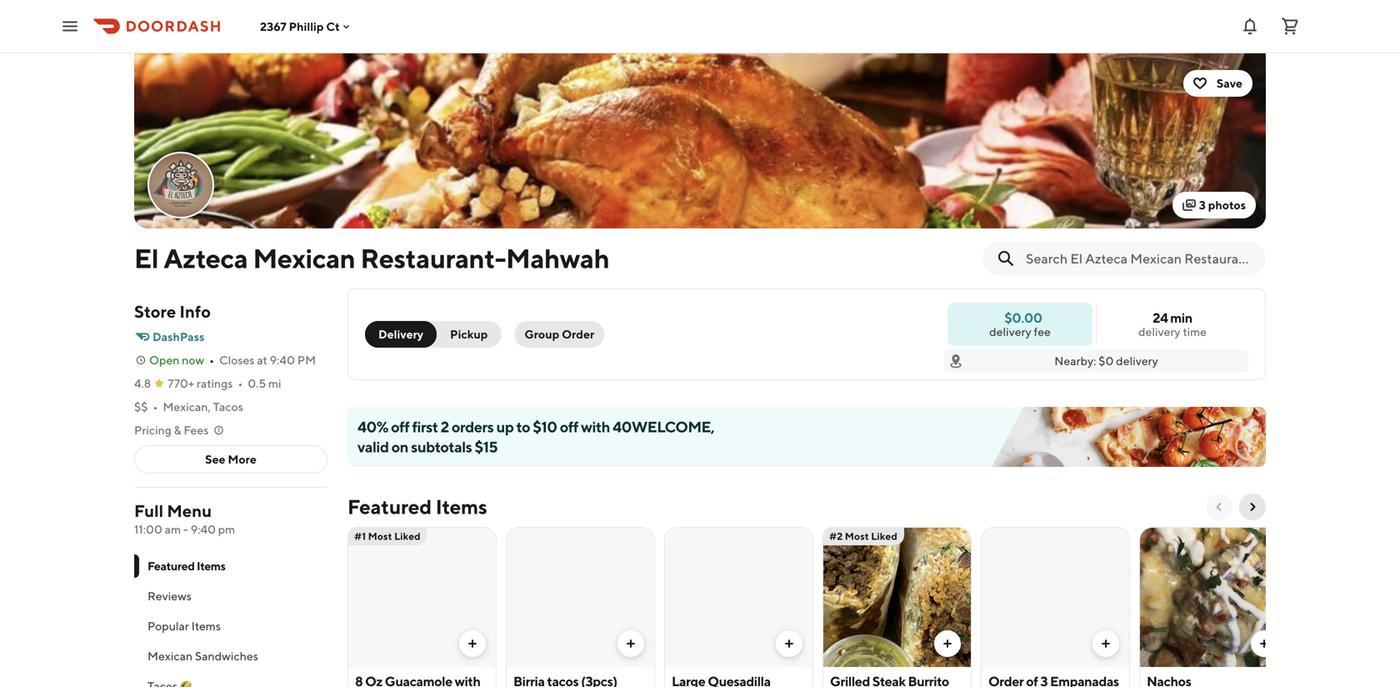 Task type: describe. For each thing, give the bounding box(es) containing it.
add item to cart image for 8 oz guacamole with chips image
[[466, 637, 479, 650]]

menu
[[167, 501, 212, 521]]

0.5 mi
[[248, 376, 281, 390]]

770+ ratings •
[[168, 376, 243, 390]]

$15
[[475, 438, 498, 456]]

photos
[[1209, 198, 1247, 212]]

nearby: $0 delivery
[[1055, 354, 1159, 368]]

40% off first 2 orders up to $10 off with 40welcome, valid on subtotals $15
[[358, 418, 715, 456]]

Pickup radio
[[427, 321, 501, 348]]

$$
[[134, 400, 148, 414]]

mexican sandwiches
[[148, 649, 258, 663]]

add item to cart image for birria tacos (3pcs) image
[[625, 637, 638, 650]]

popular items
[[148, 619, 221, 633]]

1 vertical spatial featured items
[[148, 559, 226, 573]]

valid
[[358, 438, 389, 456]]

now
[[182, 353, 204, 367]]

2367 phillip ct
[[260, 19, 340, 33]]

more
[[228, 452, 257, 466]]

reviews
[[148, 589, 192, 603]]

to
[[517, 418, 530, 436]]

items inside button
[[191, 619, 221, 633]]

liked for #2 most liked
[[872, 530, 898, 542]]

popular
[[148, 619, 189, 633]]

0 vertical spatial 9:40
[[270, 353, 295, 367]]

featured inside heading
[[348, 495, 432, 519]]

most for #2
[[845, 530, 869, 542]]

nearby:
[[1055, 354, 1097, 368]]

add item to cart image for nachos image
[[1258, 637, 1272, 650]]

$10
[[533, 418, 557, 436]]

store info
[[134, 302, 211, 321]]

azteca
[[164, 243, 248, 274]]

add item to cart image for order of 3 empanadas image
[[1100, 637, 1113, 650]]

group
[[525, 327, 560, 341]]

next button of carousel image
[[1247, 500, 1260, 514]]

2 horizontal spatial •
[[238, 376, 243, 390]]

770+
[[168, 376, 194, 390]]

full menu 11:00 am - 9:40 pm
[[134, 501, 235, 536]]

Item Search search field
[[1026, 249, 1253, 268]]

• closes at 9:40 pm
[[209, 353, 316, 367]]

first
[[412, 418, 438, 436]]

#2 most liked
[[830, 530, 898, 542]]

&
[[174, 423, 181, 437]]

am
[[165, 522, 181, 536]]

40welcome,
[[613, 418, 715, 436]]

closes
[[219, 353, 255, 367]]

pm
[[297, 353, 316, 367]]

fee
[[1034, 325, 1051, 339]]

nachos image
[[1141, 527, 1288, 667]]

el
[[134, 243, 159, 274]]

restaurant-
[[361, 243, 506, 274]]

#2 most liked button
[[823, 527, 972, 687]]

dashpass
[[153, 330, 205, 344]]

full
[[134, 501, 164, 521]]

Delivery radio
[[365, 321, 437, 348]]

tacos
[[213, 400, 243, 414]]

pricing
[[134, 423, 172, 437]]

min
[[1171, 310, 1193, 326]]

see more button
[[135, 446, 327, 473]]

order
[[562, 327, 595, 341]]

phillip
[[289, 19, 324, 33]]

birria tacos (3pcs) image
[[507, 527, 655, 667]]

add item to cart image for grilled steak burrito image
[[941, 637, 955, 650]]

on
[[392, 438, 409, 456]]

1 horizontal spatial mexican
[[253, 243, 356, 274]]

mahwah
[[506, 243, 610, 274]]

0 vertical spatial featured items
[[348, 495, 487, 519]]

open menu image
[[60, 16, 80, 36]]

add item to cart image for large quesadilla image
[[783, 637, 796, 650]]

2
[[441, 418, 449, 436]]

order of 3 empanadas image
[[982, 527, 1130, 667]]

2367 phillip ct button
[[260, 19, 353, 33]]

0 items, open order cart image
[[1281, 16, 1301, 36]]

up
[[497, 418, 514, 436]]

ct
[[326, 19, 340, 33]]

3 photos button
[[1173, 192, 1257, 218]]

pricing & fees
[[134, 423, 209, 437]]

delivery
[[379, 327, 424, 341]]

ratings
[[197, 376, 233, 390]]

notification bell image
[[1241, 16, 1261, 36]]

featured items heading
[[348, 494, 487, 520]]

mexican sandwiches button
[[134, 641, 328, 671]]

popular items button
[[134, 611, 328, 641]]



Task type: vqa. For each thing, say whether or not it's contained in the screenshot.
the ice
no



Task type: locate. For each thing, give the bounding box(es) containing it.
24
[[1153, 310, 1168, 326]]

delivery inside $0.00 delivery fee
[[990, 325, 1032, 339]]

delivery right '$0'
[[1117, 354, 1159, 368]]

2 vertical spatial •
[[153, 400, 158, 414]]

$0.00
[[1005, 310, 1043, 326]]

off up the on
[[391, 418, 410, 436]]

mexican inside button
[[148, 649, 193, 663]]

1 horizontal spatial featured
[[348, 495, 432, 519]]

1 vertical spatial •
[[238, 376, 243, 390]]

pm
[[218, 522, 235, 536]]

#1 most liked button
[[348, 527, 497, 687]]

1 vertical spatial 9:40
[[191, 522, 216, 536]]

1 horizontal spatial add item to cart image
[[1258, 637, 1272, 650]]

delivery
[[990, 325, 1032, 339], [1139, 325, 1181, 339], [1117, 354, 1159, 368]]

40%
[[358, 418, 388, 436]]

grilled steak burrito image
[[824, 527, 971, 667]]

1 horizontal spatial 9:40
[[270, 353, 295, 367]]

items up mexican sandwiches
[[191, 619, 221, 633]]

0 horizontal spatial liked
[[394, 530, 421, 542]]

reviews button
[[134, 581, 328, 611]]

8 oz guacamole with chips image
[[349, 527, 496, 667]]

liked for #1 most liked
[[394, 530, 421, 542]]

0 horizontal spatial featured items
[[148, 559, 226, 573]]

•
[[209, 353, 214, 367], [238, 376, 243, 390], [153, 400, 158, 414]]

delivery left fee
[[990, 325, 1032, 339]]

2 vertical spatial items
[[191, 619, 221, 633]]

liked down featured items heading
[[394, 530, 421, 542]]

9:40
[[270, 353, 295, 367], [191, 522, 216, 536]]

mexican
[[253, 243, 356, 274], [148, 649, 193, 663]]

2 most from the left
[[845, 530, 869, 542]]

4.8
[[134, 376, 151, 390]]

add item to cart image inside #2 most liked button
[[941, 637, 955, 650]]

featured items up #1 most liked
[[348, 495, 487, 519]]

featured
[[348, 495, 432, 519], [148, 559, 195, 573]]

items
[[436, 495, 487, 519], [197, 559, 226, 573], [191, 619, 221, 633]]

1 off from the left
[[391, 418, 410, 436]]

0.5
[[248, 376, 266, 390]]

liked right #2
[[872, 530, 898, 542]]

off right $10
[[560, 418, 579, 436]]

1 add item to cart image from the left
[[466, 637, 479, 650]]

• left 0.5
[[238, 376, 243, 390]]

2 off from the left
[[560, 418, 579, 436]]

add item to cart image
[[783, 637, 796, 650], [1258, 637, 1272, 650]]

1 horizontal spatial off
[[560, 418, 579, 436]]

• right "now"
[[209, 353, 214, 367]]

0 horizontal spatial most
[[368, 530, 392, 542]]

$$ • mexican, tacos
[[134, 400, 243, 414]]

0 vertical spatial •
[[209, 353, 214, 367]]

1 vertical spatial mexican
[[148, 649, 193, 663]]

-
[[183, 522, 188, 536]]

see more
[[205, 452, 257, 466]]

subtotals
[[411, 438, 472, 456]]

delivery left time
[[1139, 325, 1181, 339]]

#1 most liked
[[354, 530, 421, 542]]

11:00
[[134, 522, 162, 536]]

1 horizontal spatial most
[[845, 530, 869, 542]]

see
[[205, 452, 226, 466]]

most right #2
[[845, 530, 869, 542]]

large quesadilla image
[[665, 527, 813, 667]]

4 add item to cart image from the left
[[1100, 637, 1113, 650]]

items up reviews button at the left bottom of the page
[[197, 559, 226, 573]]

add item to cart image inside #1 most liked button
[[466, 637, 479, 650]]

delivery for nearby:
[[1117, 354, 1159, 368]]

0 horizontal spatial •
[[153, 400, 158, 414]]

items down subtotals
[[436, 495, 487, 519]]

info
[[180, 302, 211, 321]]

most for #1
[[368, 530, 392, 542]]

9:40 right -
[[191, 522, 216, 536]]

0 vertical spatial mexican
[[253, 243, 356, 274]]

2 add item to cart image from the left
[[1258, 637, 1272, 650]]

3
[[1200, 198, 1206, 212]]

1 horizontal spatial liked
[[872, 530, 898, 542]]

1 add item to cart image from the left
[[783, 637, 796, 650]]

group order button
[[515, 321, 605, 348]]

orders
[[452, 418, 494, 436]]

previous button of carousel image
[[1213, 500, 1227, 514]]

off
[[391, 418, 410, 436], [560, 418, 579, 436]]

#2
[[830, 530, 843, 542]]

save
[[1217, 76, 1243, 90]]

time
[[1183, 325, 1207, 339]]

0 horizontal spatial add item to cart image
[[783, 637, 796, 650]]

2367
[[260, 19, 287, 33]]

$0
[[1099, 354, 1114, 368]]

1 horizontal spatial featured items
[[348, 495, 487, 519]]

9:40 inside full menu 11:00 am - 9:40 pm
[[191, 522, 216, 536]]

0 horizontal spatial featured
[[148, 559, 195, 573]]

featured items
[[348, 495, 487, 519], [148, 559, 226, 573]]

el azteca mexican restaurant-mahwah image
[[134, 53, 1267, 228], [149, 153, 213, 217]]

• right $$
[[153, 400, 158, 414]]

open now
[[149, 353, 204, 367]]

most right '#1'
[[368, 530, 392, 542]]

fees
[[184, 423, 209, 437]]

0 horizontal spatial off
[[391, 418, 410, 436]]

24 min delivery time
[[1139, 310, 1207, 339]]

1 vertical spatial items
[[197, 559, 226, 573]]

2 add item to cart image from the left
[[625, 637, 638, 650]]

items inside heading
[[436, 495, 487, 519]]

#1
[[354, 530, 366, 542]]

delivery for 24
[[1139, 325, 1181, 339]]

0 horizontal spatial mexican
[[148, 649, 193, 663]]

featured up reviews
[[148, 559, 195, 573]]

1 horizontal spatial •
[[209, 353, 214, 367]]

1 most from the left
[[368, 530, 392, 542]]

9:40 right at
[[270, 353, 295, 367]]

order methods option group
[[365, 321, 501, 348]]

0 vertical spatial items
[[436, 495, 487, 519]]

mi
[[268, 376, 281, 390]]

liked
[[394, 530, 421, 542], [872, 530, 898, 542]]

at
[[257, 353, 268, 367]]

most
[[368, 530, 392, 542], [845, 530, 869, 542]]

delivery inside 24 min delivery time
[[1139, 325, 1181, 339]]

store
[[134, 302, 176, 321]]

3 photos
[[1200, 198, 1247, 212]]

mexican,
[[163, 400, 211, 414]]

save button
[[1184, 70, 1253, 97]]

3 add item to cart image from the left
[[941, 637, 955, 650]]

el azteca mexican restaurant-mahwah
[[134, 243, 610, 274]]

sandwiches
[[195, 649, 258, 663]]

featured items up reviews
[[148, 559, 226, 573]]

0 horizontal spatial 9:40
[[191, 522, 216, 536]]

pricing & fees button
[[134, 422, 225, 439]]

1 vertical spatial featured
[[148, 559, 195, 573]]

1 liked from the left
[[394, 530, 421, 542]]

$0.00 delivery fee
[[990, 310, 1051, 339]]

0 vertical spatial featured
[[348, 495, 432, 519]]

open
[[149, 353, 180, 367]]

with
[[581, 418, 610, 436]]

pickup
[[450, 327, 488, 341]]

group order
[[525, 327, 595, 341]]

featured up #1 most liked
[[348, 495, 432, 519]]

2 liked from the left
[[872, 530, 898, 542]]

add item to cart image
[[466, 637, 479, 650], [625, 637, 638, 650], [941, 637, 955, 650], [1100, 637, 1113, 650]]



